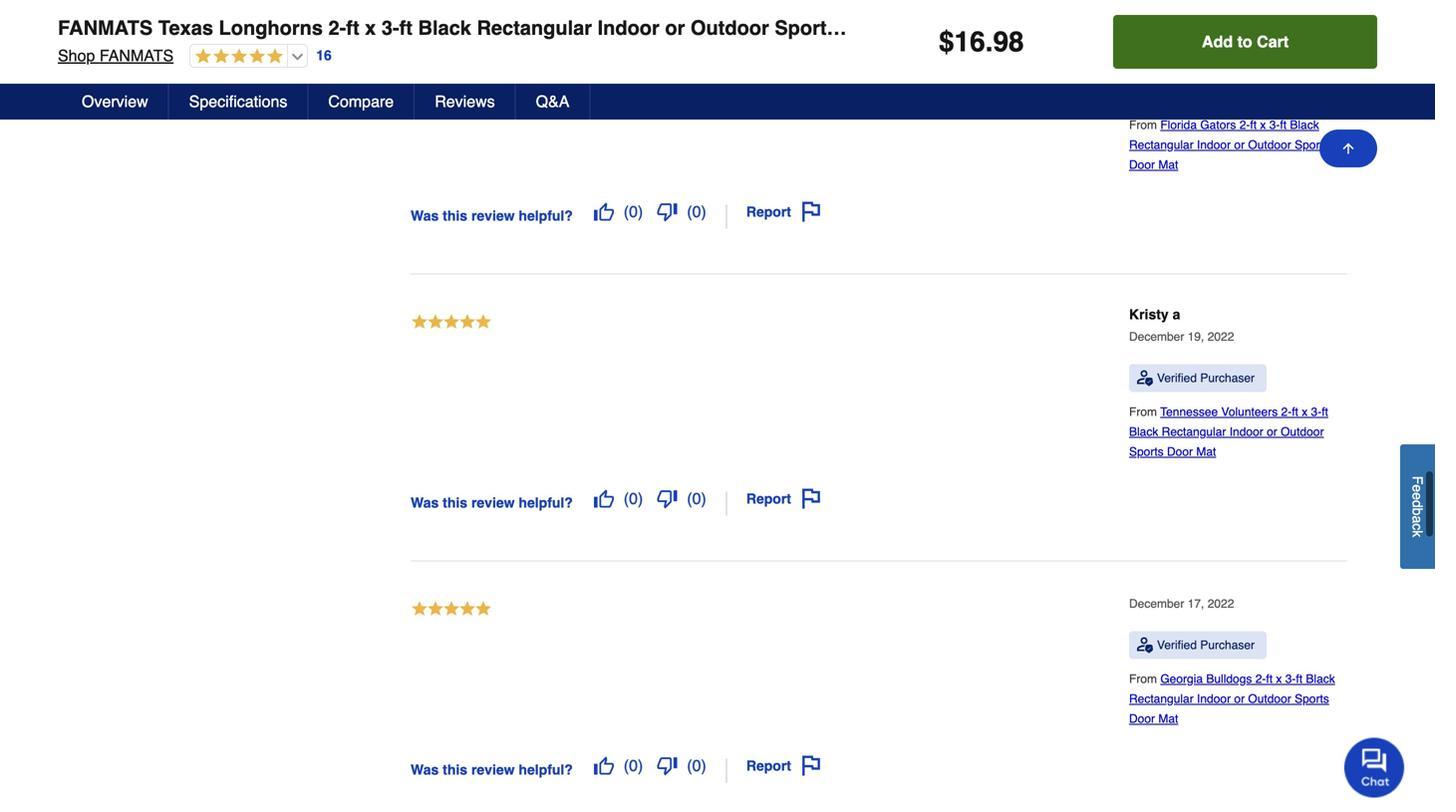 Task type: locate. For each thing, give the bounding box(es) containing it.
georgia bulldogs 2-ft x 3-ft black rectangular indoor or outdoor sports door mat link
[[1130, 672, 1336, 726]]

or
[[665, 16, 685, 39], [1235, 138, 1245, 152], [1267, 425, 1278, 439], [1235, 692, 1245, 706]]

q&a
[[536, 92, 570, 111]]

( 0 ) for thumb down icon related to kristy a
[[687, 490, 707, 508]]

door for georgia bulldogs 2-ft x 3-ft black rectangular indoor or outdoor sports door mat
[[1130, 712, 1156, 726]]

) for thumb up icon for january 23, 2023
[[638, 202, 643, 221]]

verified purchaser up bulldogs
[[1158, 639, 1255, 653]]

rectangular for florida gators 2-ft x 3-ft black rectangular indoor or outdoor sports door mat
[[1130, 138, 1194, 152]]

this
[[443, 208, 468, 224], [443, 495, 468, 511], [443, 762, 468, 778]]

1 helpful? from the top
[[519, 208, 573, 224]]

5 stars image
[[411, 313, 493, 334], [411, 600, 493, 621]]

b
[[1410, 508, 1426, 516]]

door inside tennessee volunteers 2-ft x 3-ft black rectangular indoor or outdoor sports door mat
[[1168, 445, 1194, 459]]

2 thumb up image from the top
[[594, 489, 614, 509]]

3 verified purchaser icon image from the top
[[1138, 638, 1154, 654]]

2 verified purchaser from the top
[[1158, 371, 1255, 385]]

1 report from the top
[[747, 204, 792, 220]]

sports for florida gators 2-ft x 3-ft black rectangular indoor or outdoor sports door mat
[[1295, 138, 1330, 152]]

3 report from the top
[[747, 758, 792, 774]]

report
[[747, 204, 792, 220], [747, 491, 792, 507], [747, 758, 792, 774]]

add to cart
[[1203, 32, 1289, 51]]

rectangular
[[477, 16, 592, 39], [1130, 138, 1194, 152], [1162, 425, 1227, 439], [1130, 692, 1194, 706]]

thumb down image
[[657, 202, 677, 222], [657, 489, 677, 509]]

verified purchaser icon image for december 17, 2022
[[1138, 638, 1154, 654]]

2023
[[1196, 43, 1222, 57]]

from
[[1130, 118, 1161, 132], [1130, 405, 1161, 419], [1130, 672, 1161, 686]]

indoor inside tennessee volunteers 2-ft x 3-ft black rectangular indoor or outdoor sports door mat
[[1230, 425, 1264, 439]]

2- right volunteers
[[1282, 405, 1292, 419]]

2 vertical spatial this
[[443, 762, 468, 778]]

indoor inside florida gators 2-ft x 3-ft black rectangular indoor or outdoor sports door mat
[[1198, 138, 1232, 152]]

0 vertical spatial verified purchaser icon image
[[1138, 83, 1154, 99]]

was for kristy a
[[411, 495, 439, 511]]

door inside georgia bulldogs 2-ft x 3-ft black rectangular indoor or outdoor sports door mat
[[1130, 712, 1156, 726]]

) for january 23, 2023 thumb down icon
[[702, 202, 707, 221]]

5 stars image for kristy a
[[411, 313, 493, 334]]

2 vertical spatial verified
[[1158, 639, 1198, 653]]

1 vertical spatial was this review helpful?
[[411, 495, 573, 511]]

black
[[418, 16, 472, 39], [1291, 118, 1320, 132], [1130, 425, 1159, 439], [1307, 672, 1336, 686]]

door
[[844, 16, 890, 39], [1130, 158, 1156, 172], [1168, 445, 1194, 459], [1130, 712, 1156, 726]]

1 vertical spatial a
[[1410, 516, 1426, 524]]

rectangular down georgia
[[1130, 692, 1194, 706]]

1 review from the top
[[472, 208, 515, 224]]

2 vertical spatial was
[[411, 762, 439, 778]]

2 vertical spatial report button
[[740, 749, 829, 783]]

2 2022 from the top
[[1208, 597, 1235, 611]]

2 vertical spatial was this review helpful?
[[411, 762, 573, 778]]

19,
[[1188, 330, 1205, 344]]

2 verified from the top
[[1158, 371, 1198, 385]]

3 purchaser from the top
[[1201, 639, 1255, 653]]

3- inside florida gators 2-ft x 3-ft black rectangular indoor or outdoor sports door mat
[[1270, 118, 1281, 132]]

mat down florida
[[1159, 158, 1179, 172]]

review for kristy a
[[472, 495, 515, 511]]

black inside florida gators 2-ft x 3-ft black rectangular indoor or outdoor sports door mat
[[1291, 118, 1320, 132]]

3-
[[382, 16, 399, 39], [1270, 118, 1281, 132], [1312, 405, 1322, 419], [1286, 672, 1297, 686]]

verified up "tennessee" at the right
[[1158, 371, 1198, 385]]

0 vertical spatial december
[[1130, 330, 1185, 344]]

rectangular down "tennessee" at the right
[[1162, 425, 1227, 439]]

outdoor inside florida gators 2-ft x 3-ft black rectangular indoor or outdoor sports door mat
[[1249, 138, 1292, 152]]

1 thumb up image from the top
[[594, 202, 614, 222]]

fanmats texas longhorns 2-ft x 3-ft black rectangular indoor or outdoor sports door mat
[[58, 16, 930, 39]]

from for florida gators 2-ft x 3-ft black rectangular indoor or outdoor sports door mat
[[1130, 118, 1161, 132]]

2 review from the top
[[472, 495, 515, 511]]

x for georgia bulldogs 2-ft x 3-ft black rectangular indoor or outdoor sports door mat
[[1277, 672, 1283, 686]]

verified purchaser for 2022
[[1158, 639, 1255, 653]]

rectangular inside florida gators 2-ft x 3-ft black rectangular indoor or outdoor sports door mat
[[1130, 138, 1194, 152]]

1 vertical spatial report button
[[740, 482, 829, 516]]

0 vertical spatial helpful?
[[519, 208, 573, 224]]

1 vertical spatial thumb up image
[[594, 489, 614, 509]]

1 vertical spatial report
[[747, 491, 792, 507]]

e
[[1410, 485, 1426, 493], [1410, 493, 1426, 500]]

1 verified from the top
[[1158, 84, 1198, 98]]

december down kristy
[[1130, 330, 1185, 344]]

rectangular inside tennessee volunteers 2-ft x 3-ft black rectangular indoor or outdoor sports door mat
[[1162, 425, 1227, 439]]

verified up florida
[[1158, 84, 1198, 98]]

1 vertical spatial 2022
[[1208, 597, 1235, 611]]

from down kristy a december 19, 2022
[[1130, 405, 1161, 419]]

2 vertical spatial report
[[747, 758, 792, 774]]

2 helpful? from the top
[[519, 495, 573, 511]]

kristy
[[1130, 307, 1169, 322]]

2022 right '17,'
[[1208, 597, 1235, 611]]

( 0 ) for january 23, 2023 thumb down icon
[[687, 202, 707, 221]]

2- inside georgia bulldogs 2-ft x 3-ft black rectangular indoor or outdoor sports door mat
[[1256, 672, 1267, 686]]

mat
[[896, 16, 930, 39], [1159, 158, 1179, 172], [1197, 445, 1217, 459], [1159, 712, 1179, 726]]

0 vertical spatial this
[[443, 208, 468, 224]]

mat inside georgia bulldogs 2-ft x 3-ft black rectangular indoor or outdoor sports door mat
[[1159, 712, 1179, 726]]

1 this from the top
[[443, 208, 468, 224]]

( for thumb up icon related to kristy a
[[624, 490, 629, 508]]

1 2022 from the top
[[1208, 330, 1235, 344]]

3 was from the top
[[411, 762, 439, 778]]

sports inside tennessee volunteers 2-ft x 3-ft black rectangular indoor or outdoor sports door mat
[[1130, 445, 1164, 459]]

16 left 98
[[955, 26, 986, 58]]

2 thumb down image from the top
[[657, 489, 677, 509]]

) for thumb down image at bottom left
[[702, 757, 707, 775]]

fanmats up shop fanmats
[[58, 16, 153, 39]]

1 vertical spatial purchaser
[[1201, 371, 1255, 385]]

report button for kristy a
[[740, 482, 829, 516]]

0 vertical spatial thumb up image
[[594, 202, 614, 222]]

3- right gators at the right top of page
[[1270, 118, 1281, 132]]

thumb down image for kristy a
[[657, 489, 677, 509]]

indoor for tennessee volunteers 2-ft x 3-ft black rectangular indoor or outdoor sports door mat
[[1230, 425, 1264, 439]]

1 horizontal spatial a
[[1410, 516, 1426, 524]]

1 vertical spatial helpful?
[[519, 495, 573, 511]]

1 e from the top
[[1410, 485, 1426, 493]]

was this review helpful?
[[411, 208, 573, 224], [411, 495, 573, 511], [411, 762, 573, 778]]

1 verified purchaser icon image from the top
[[1138, 83, 1154, 99]]

3- right volunteers
[[1312, 405, 1322, 419]]

outdoor inside georgia bulldogs 2-ft x 3-ft black rectangular indoor or outdoor sports door mat
[[1249, 692, 1292, 706]]

( 0 ) for thumb up icon related to kristy a
[[624, 490, 643, 508]]

0 horizontal spatial 16
[[316, 48, 332, 63]]

2 report from the top
[[747, 491, 792, 507]]

( for thumb up image
[[624, 757, 629, 775]]

mat inside florida gators 2-ft x 3-ft black rectangular indoor or outdoor sports door mat
[[1159, 158, 1179, 172]]

indoor inside georgia bulldogs 2-ft x 3-ft black rectangular indoor or outdoor sports door mat
[[1198, 692, 1232, 706]]

report for december 17, 2022
[[747, 758, 792, 774]]

or inside tennessee volunteers 2-ft x 3-ft black rectangular indoor or outdoor sports door mat
[[1267, 425, 1278, 439]]

0 vertical spatial was this review helpful?
[[411, 208, 573, 224]]

verified purchaser
[[1158, 84, 1255, 98], [1158, 371, 1255, 385], [1158, 639, 1255, 653]]

outdoor for florida gators 2-ft x 3-ft black rectangular indoor or outdoor sports door mat
[[1249, 138, 1292, 152]]

sports inside florida gators 2-ft x 3-ft black rectangular indoor or outdoor sports door mat
[[1295, 138, 1330, 152]]

verified purchaser icon image down january
[[1138, 83, 1154, 99]]

rectangular down florida
[[1130, 138, 1194, 152]]

1 vertical spatial was
[[411, 495, 439, 511]]

1 vertical spatial verified purchaser
[[1158, 371, 1255, 385]]

this for january 23, 2023
[[443, 208, 468, 224]]

2- inside tennessee volunteers 2-ft x 3-ft black rectangular indoor or outdoor sports door mat
[[1282, 405, 1292, 419]]

1 vertical spatial verified
[[1158, 371, 1198, 385]]

fanmats up overview
[[100, 46, 174, 65]]

3 helpful? from the top
[[519, 762, 573, 778]]

x
[[365, 16, 376, 39], [1261, 118, 1267, 132], [1302, 405, 1308, 419], [1277, 672, 1283, 686]]

2- right gators at the right top of page
[[1240, 118, 1251, 132]]

0 vertical spatial report button
[[740, 195, 829, 229]]

23,
[[1176, 43, 1192, 57]]

from left gators at the right top of page
[[1130, 118, 1161, 132]]

was this review helpful? for december 17, 2022
[[411, 762, 573, 778]]

a right kristy
[[1173, 307, 1181, 322]]

purchaser up volunteers
[[1201, 371, 1255, 385]]

2 vertical spatial from
[[1130, 672, 1161, 686]]

0 horizontal spatial a
[[1173, 307, 1181, 322]]

16
[[955, 26, 986, 58], [316, 48, 332, 63]]

( for thumb up icon for january 23, 2023
[[624, 202, 629, 221]]

1 vertical spatial from
[[1130, 405, 1161, 419]]

review for january 23, 2023
[[472, 208, 515, 224]]

x up compare
[[365, 16, 376, 39]]

k
[[1410, 531, 1426, 538]]

rectangular for georgia bulldogs 2-ft x 3-ft black rectangular indoor or outdoor sports door mat
[[1130, 692, 1194, 706]]

thumb up image
[[594, 202, 614, 222], [594, 489, 614, 509]]

verified up georgia
[[1158, 639, 1198, 653]]

0 vertical spatial flag image
[[802, 489, 822, 509]]

1 from from the top
[[1130, 118, 1161, 132]]

was for january 23, 2023
[[411, 208, 439, 224]]

1 was from the top
[[411, 208, 439, 224]]

january 23, 2023
[[1130, 43, 1222, 57]]

0 vertical spatial thumb down image
[[657, 202, 677, 222]]

e up d
[[1410, 485, 1426, 493]]

2 vertical spatial verified purchaser
[[1158, 639, 1255, 653]]

2022 right 19,
[[1208, 330, 1235, 344]]

1 flag image from the top
[[802, 489, 822, 509]]

review for december 17, 2022
[[472, 762, 515, 778]]

0 vertical spatial was
[[411, 208, 439, 224]]

) for thumb up image
[[638, 757, 643, 775]]

verified
[[1158, 84, 1198, 98], [1158, 371, 1198, 385], [1158, 639, 1198, 653]]

5 stars image for december 17, 2022
[[411, 600, 493, 621]]

report for kristy a
[[747, 491, 792, 507]]

0 vertical spatial report
[[747, 204, 792, 220]]

purchaser up bulldogs
[[1201, 639, 1255, 653]]

2 5 stars image from the top
[[411, 600, 493, 621]]

outdoor
[[691, 16, 770, 39], [1249, 138, 1292, 152], [1281, 425, 1325, 439], [1249, 692, 1292, 706]]

florida
[[1161, 118, 1198, 132]]

verified purchaser icon image down december 17, 2022
[[1138, 638, 1154, 654]]

helpful?
[[519, 208, 573, 224], [519, 495, 573, 511], [519, 762, 573, 778]]

0 vertical spatial a
[[1173, 307, 1181, 322]]

0 vertical spatial verified
[[1158, 84, 1198, 98]]

volunteers
[[1222, 405, 1279, 419]]

verified purchaser up gators at the right top of page
[[1158, 84, 1255, 98]]

0 vertical spatial purchaser
[[1201, 84, 1255, 98]]

1 december from the top
[[1130, 330, 1185, 344]]

q&a button
[[516, 84, 591, 120]]

( 0 ) for thumb down image at bottom left
[[687, 757, 707, 775]]

2- for georgia bulldogs 2-ft x 3-ft black rectangular indoor or outdoor sports door mat
[[1256, 672, 1267, 686]]

door for tennessee volunteers 2-ft x 3-ft black rectangular indoor or outdoor sports door mat
[[1168, 445, 1194, 459]]

)
[[638, 202, 643, 221], [702, 202, 707, 221], [638, 490, 643, 508], [702, 490, 707, 508], [638, 757, 643, 775], [702, 757, 707, 775]]

x inside georgia bulldogs 2-ft x 3-ft black rectangular indoor or outdoor sports door mat
[[1277, 672, 1283, 686]]

thumb down image for january 23, 2023
[[657, 202, 677, 222]]

or inside florida gators 2-ft x 3-ft black rectangular indoor or outdoor sports door mat
[[1235, 138, 1245, 152]]

2-
[[329, 16, 346, 39], [1240, 118, 1251, 132], [1282, 405, 1292, 419], [1256, 672, 1267, 686]]

fanmats
[[58, 16, 153, 39], [100, 46, 174, 65]]

outdoor for georgia bulldogs 2-ft x 3-ft black rectangular indoor or outdoor sports door mat
[[1249, 692, 1292, 706]]

a up k
[[1410, 516, 1426, 524]]

x right volunteers
[[1302, 405, 1308, 419]]

3 report button from the top
[[740, 749, 829, 783]]

x right gators at the right top of page
[[1261, 118, 1267, 132]]

2- inside florida gators 2-ft x 3-ft black rectangular indoor or outdoor sports door mat
[[1240, 118, 1251, 132]]

1 vertical spatial review
[[472, 495, 515, 511]]

1 vertical spatial flag image
[[802, 756, 822, 776]]

2 report button from the top
[[740, 482, 829, 516]]

verified for january
[[1158, 84, 1198, 98]]

was
[[411, 208, 439, 224], [411, 495, 439, 511], [411, 762, 439, 778]]

rectangular inside georgia bulldogs 2-ft x 3-ft black rectangular indoor or outdoor sports door mat
[[1130, 692, 1194, 706]]

or inside georgia bulldogs 2-ft x 3-ft black rectangular indoor or outdoor sports door mat
[[1235, 692, 1245, 706]]

2- right longhorns
[[329, 16, 346, 39]]

review
[[472, 208, 515, 224], [472, 495, 515, 511], [472, 762, 515, 778]]

verified purchaser up "tennessee" at the right
[[1158, 371, 1255, 385]]

sports inside georgia bulldogs 2-ft x 3-ft black rectangular indoor or outdoor sports door mat
[[1295, 692, 1330, 706]]

0 for thumb up image
[[629, 757, 638, 775]]

e up b
[[1410, 493, 1426, 500]]

x inside florida gators 2-ft x 3-ft black rectangular indoor or outdoor sports door mat
[[1261, 118, 1267, 132]]

0 for thumb up icon for january 23, 2023
[[629, 202, 638, 221]]

3 was this review helpful? from the top
[[411, 762, 573, 778]]

2 vertical spatial verified purchaser icon image
[[1138, 638, 1154, 654]]

mat down georgia
[[1159, 712, 1179, 726]]

mat inside tennessee volunteers 2-ft x 3-ft black rectangular indoor or outdoor sports door mat
[[1197, 445, 1217, 459]]

chat invite button image
[[1345, 737, 1406, 798]]

x inside tennessee volunteers 2-ft x 3-ft black rectangular indoor or outdoor sports door mat
[[1302, 405, 1308, 419]]

2 vertical spatial review
[[472, 762, 515, 778]]

2 from from the top
[[1130, 405, 1161, 419]]

shop fanmats
[[58, 46, 174, 65]]

1 vertical spatial this
[[443, 495, 468, 511]]

indoor
[[598, 16, 660, 39], [1198, 138, 1232, 152], [1230, 425, 1264, 439], [1198, 692, 1232, 706]]

verified purchaser icon image down kristy
[[1138, 370, 1154, 386]]

report for january 23, 2023
[[747, 204, 792, 220]]

arrow up image
[[1341, 141, 1357, 157]]

black inside georgia bulldogs 2-ft x 3-ft black rectangular indoor or outdoor sports door mat
[[1307, 672, 1336, 686]]

( 0 )
[[624, 202, 643, 221], [687, 202, 707, 221], [624, 490, 643, 508], [687, 490, 707, 508], [624, 757, 643, 775], [687, 757, 707, 775]]

3- inside tennessee volunteers 2-ft x 3-ft black rectangular indoor or outdoor sports door mat
[[1312, 405, 1322, 419]]

1 thumb down image from the top
[[657, 202, 677, 222]]

1 vertical spatial verified purchaser icon image
[[1138, 370, 1154, 386]]

1 5 stars image from the top
[[411, 313, 493, 334]]

or for florida gators 2-ft x 3-ft black rectangular indoor or outdoor sports door mat
[[1235, 138, 1245, 152]]

0 vertical spatial from
[[1130, 118, 1161, 132]]

flag image
[[802, 489, 822, 509], [802, 756, 822, 776]]

was this review helpful? for kristy a
[[411, 495, 573, 511]]

) for thumb up icon related to kristy a
[[638, 490, 643, 508]]

$
[[939, 26, 955, 58]]

3- inside georgia bulldogs 2-ft x 3-ft black rectangular indoor or outdoor sports door mat
[[1286, 672, 1297, 686]]

3 verified purchaser from the top
[[1158, 639, 1255, 653]]

december
[[1130, 330, 1185, 344], [1130, 597, 1185, 611]]

0 for january 23, 2023 thumb down icon
[[693, 202, 702, 221]]

outdoor inside tennessee volunteers 2-ft x 3-ft black rectangular indoor or outdoor sports door mat
[[1281, 425, 1325, 439]]

to
[[1238, 32, 1253, 51]]

a inside kristy a december 19, 2022
[[1173, 307, 1181, 322]]

or for tennessee volunteers 2-ft x 3-ft black rectangular indoor or outdoor sports door mat
[[1267, 425, 1278, 439]]

verified purchaser icon image for january 23, 2023
[[1138, 83, 1154, 99]]

this for kristy a
[[443, 495, 468, 511]]

black for georgia bulldogs 2-ft x 3-ft black rectangular indoor or outdoor sports door mat
[[1307, 672, 1336, 686]]

3- right bulldogs
[[1286, 672, 1297, 686]]

1 vertical spatial thumb down image
[[657, 489, 677, 509]]

0
[[629, 202, 638, 221], [693, 202, 702, 221], [629, 490, 638, 508], [693, 490, 702, 508], [629, 757, 638, 775], [693, 757, 702, 775]]

reviews button
[[415, 84, 516, 120]]

add
[[1203, 32, 1234, 51]]

(
[[624, 202, 629, 221], [687, 202, 693, 221], [624, 490, 629, 508], [687, 490, 693, 508], [624, 757, 629, 775], [687, 757, 693, 775]]

2- right bulldogs
[[1256, 672, 1267, 686]]

4.8 stars image
[[191, 48, 283, 66]]

ft
[[346, 16, 360, 39], [399, 16, 413, 39], [1251, 118, 1257, 132], [1281, 118, 1287, 132], [1292, 405, 1299, 419], [1322, 405, 1329, 419], [1267, 672, 1273, 686], [1297, 672, 1303, 686]]

0 vertical spatial 5 stars image
[[411, 313, 493, 334]]

texas
[[158, 16, 213, 39]]

mat down "tennessee" at the right
[[1197, 445, 1217, 459]]

2 vertical spatial helpful?
[[519, 762, 573, 778]]

door inside florida gators 2-ft x 3-ft black rectangular indoor or outdoor sports door mat
[[1130, 158, 1156, 172]]

1 was this review helpful? from the top
[[411, 208, 573, 224]]

flag image for kristy a
[[802, 489, 822, 509]]

purchaser up gators at the right top of page
[[1201, 84, 1255, 98]]

3 verified from the top
[[1158, 639, 1198, 653]]

verified purchaser icon image
[[1138, 83, 1154, 99], [1138, 370, 1154, 386], [1138, 638, 1154, 654]]

0 vertical spatial verified purchaser
[[1158, 84, 1255, 98]]

report button
[[740, 195, 829, 229], [740, 482, 829, 516], [740, 749, 829, 783]]

2 was from the top
[[411, 495, 439, 511]]

( 0 ) for thumb up icon for january 23, 2023
[[624, 202, 643, 221]]

december left '17,'
[[1130, 597, 1185, 611]]

1 vertical spatial 5 stars image
[[411, 600, 493, 621]]

was for december 17, 2022
[[411, 762, 439, 778]]

sports
[[775, 16, 838, 39], [1295, 138, 1330, 152], [1130, 445, 1164, 459], [1295, 692, 1330, 706]]

florida gators 2-ft x 3-ft black rectangular indoor or outdoor sports door mat
[[1130, 118, 1330, 172]]

3 from from the top
[[1130, 672, 1161, 686]]

2 flag image from the top
[[802, 756, 822, 776]]

2022
[[1208, 330, 1235, 344], [1208, 597, 1235, 611]]

x right bulldogs
[[1277, 672, 1283, 686]]

1 vertical spatial fanmats
[[100, 46, 174, 65]]

1 vertical spatial december
[[1130, 597, 1185, 611]]

16 up compare
[[316, 48, 332, 63]]

2 was this review helpful? from the top
[[411, 495, 573, 511]]

1 verified purchaser from the top
[[1158, 84, 1255, 98]]

mat for florida gators 2-ft x 3-ft black rectangular indoor or outdoor sports door mat
[[1159, 158, 1179, 172]]

1 purchaser from the top
[[1201, 84, 1255, 98]]

2 this from the top
[[443, 495, 468, 511]]

a
[[1173, 307, 1181, 322], [1410, 516, 1426, 524]]

bulldogs
[[1207, 672, 1253, 686]]

c
[[1410, 524, 1426, 531]]

black inside tennessee volunteers 2-ft x 3-ft black rectangular indoor or outdoor sports door mat
[[1130, 425, 1159, 439]]

3 this from the top
[[443, 762, 468, 778]]

purchaser for january 23, 2023
[[1201, 84, 1255, 98]]

helpful? for kristy a
[[519, 495, 573, 511]]

0 vertical spatial review
[[472, 208, 515, 224]]

3 review from the top
[[472, 762, 515, 778]]

1 report button from the top
[[740, 195, 829, 229]]

0 vertical spatial fanmats
[[58, 16, 153, 39]]

2 vertical spatial purchaser
[[1201, 639, 1255, 653]]

thumb down image
[[657, 756, 677, 776]]

flag image for december 17, 2022
[[802, 756, 822, 776]]

from down december 17, 2022
[[1130, 672, 1161, 686]]

( for thumb down image at bottom left
[[687, 757, 693, 775]]

was this review helpful? for january 23, 2023
[[411, 208, 573, 224]]

0 vertical spatial 2022
[[1208, 330, 1235, 344]]

purchaser
[[1201, 84, 1255, 98], [1201, 371, 1255, 385], [1201, 639, 1255, 653]]



Task type: describe. For each thing, give the bounding box(es) containing it.
cart
[[1258, 32, 1289, 51]]

2 e from the top
[[1410, 493, 1426, 500]]

helpful? for december 17, 2022
[[519, 762, 573, 778]]

december inside kristy a december 19, 2022
[[1130, 330, 1185, 344]]

thumb up image
[[594, 756, 614, 776]]

door for florida gators 2-ft x 3-ft black rectangular indoor or outdoor sports door mat
[[1130, 158, 1156, 172]]

a inside f e e d b a c k button
[[1410, 516, 1426, 524]]

tennessee volunteers 2-ft x 3-ft black rectangular indoor or outdoor sports door mat
[[1130, 405, 1329, 459]]

thumb up image for kristy a
[[594, 489, 614, 509]]

outdoor for tennessee volunteers 2-ft x 3-ft black rectangular indoor or outdoor sports door mat
[[1281, 425, 1325, 439]]

sports for tennessee volunteers 2-ft x 3-ft black rectangular indoor or outdoor sports door mat
[[1130, 445, 1164, 459]]

specifications button
[[169, 84, 309, 120]]

reviews
[[435, 92, 495, 111]]

17,
[[1188, 597, 1205, 611]]

3- for georgia bulldogs 2-ft x 3-ft black rectangular indoor or outdoor sports door mat
[[1286, 672, 1297, 686]]

black for florida gators 2-ft x 3-ft black rectangular indoor or outdoor sports door mat
[[1291, 118, 1320, 132]]

december 17, 2022
[[1130, 597, 1235, 611]]

f e e d b a c k
[[1410, 476, 1426, 538]]

purchaser for december 17, 2022
[[1201, 639, 1255, 653]]

longhorns
[[219, 16, 323, 39]]

2 verified purchaser icon image from the top
[[1138, 370, 1154, 386]]

f e e d b a c k button
[[1401, 445, 1436, 569]]

this for december 17, 2022
[[443, 762, 468, 778]]

mat for tennessee volunteers 2-ft x 3-ft black rectangular indoor or outdoor sports door mat
[[1197, 445, 1217, 459]]

( for thumb down icon related to kristy a
[[687, 490, 693, 508]]

from for georgia bulldogs 2-ft x 3-ft black rectangular indoor or outdoor sports door mat
[[1130, 672, 1161, 686]]

x for tennessee volunteers 2-ft x 3-ft black rectangular indoor or outdoor sports door mat
[[1302, 405, 1308, 419]]

( 0 ) for thumb up image
[[624, 757, 643, 775]]

verified purchaser for 2023
[[1158, 84, 1255, 98]]

0 for thumb down image at bottom left
[[693, 757, 702, 775]]

kristy a december 19, 2022
[[1130, 307, 1235, 344]]

2 december from the top
[[1130, 597, 1185, 611]]

0 for thumb down icon related to kristy a
[[693, 490, 702, 508]]

x for florida gators 2-ft x 3-ft black rectangular indoor or outdoor sports door mat
[[1261, 118, 1267, 132]]

tennessee volunteers 2-ft x 3-ft black rectangular indoor or outdoor sports door mat link
[[1130, 405, 1329, 459]]

( for january 23, 2023 thumb down icon
[[687, 202, 693, 221]]

d
[[1410, 500, 1426, 508]]

indoor for georgia bulldogs 2-ft x 3-ft black rectangular indoor or outdoor sports door mat
[[1198, 692, 1232, 706]]

tennessee
[[1161, 405, 1219, 419]]

report button for december 17, 2022
[[740, 749, 829, 783]]

compare button
[[309, 84, 415, 120]]

) for thumb down icon related to kristy a
[[702, 490, 707, 508]]

2022 inside kristy a december 19, 2022
[[1208, 330, 1235, 344]]

black for tennessee volunteers 2-ft x 3-ft black rectangular indoor or outdoor sports door mat
[[1130, 425, 1159, 439]]

georgia bulldogs 2-ft x 3-ft black rectangular indoor or outdoor sports door mat
[[1130, 672, 1336, 726]]

overview
[[82, 92, 148, 111]]

overview button
[[62, 84, 169, 120]]

flag image
[[802, 202, 822, 222]]

january
[[1130, 43, 1172, 57]]

rectangular for tennessee volunteers 2-ft x 3-ft black rectangular indoor or outdoor sports door mat
[[1162, 425, 1227, 439]]

3- for florida gators 2-ft x 3-ft black rectangular indoor or outdoor sports door mat
[[1270, 118, 1281, 132]]

3- up compare
[[382, 16, 399, 39]]

2- for tennessee volunteers 2-ft x 3-ft black rectangular indoor or outdoor sports door mat
[[1282, 405, 1292, 419]]

98
[[994, 26, 1025, 58]]

add to cart button
[[1114, 15, 1378, 69]]

0 for thumb up icon related to kristy a
[[629, 490, 638, 508]]

compare
[[328, 92, 394, 111]]

specifications
[[189, 92, 288, 111]]

florida gators 2-ft x 3-ft black rectangular indoor or outdoor sports door mat link
[[1130, 118, 1330, 172]]

1 horizontal spatial 16
[[955, 26, 986, 58]]

mat left $ on the top of page
[[896, 16, 930, 39]]

report button for january 23, 2023
[[740, 195, 829, 229]]

sports for georgia bulldogs 2-ft x 3-ft black rectangular indoor or outdoor sports door mat
[[1295, 692, 1330, 706]]

f
[[1410, 476, 1426, 485]]

from for tennessee volunteers 2-ft x 3-ft black rectangular indoor or outdoor sports door mat
[[1130, 405, 1161, 419]]

2 purchaser from the top
[[1201, 371, 1255, 385]]

georgia
[[1161, 672, 1204, 686]]

2- for florida gators 2-ft x 3-ft black rectangular indoor or outdoor sports door mat
[[1240, 118, 1251, 132]]

mat for georgia bulldogs 2-ft x 3-ft black rectangular indoor or outdoor sports door mat
[[1159, 712, 1179, 726]]

rectangular up q&a
[[477, 16, 592, 39]]

.
[[986, 26, 994, 58]]

$ 16 . 98
[[939, 26, 1025, 58]]

indoor for florida gators 2-ft x 3-ft black rectangular indoor or outdoor sports door mat
[[1198, 138, 1232, 152]]

helpful? for january 23, 2023
[[519, 208, 573, 224]]

3- for tennessee volunteers 2-ft x 3-ft black rectangular indoor or outdoor sports door mat
[[1312, 405, 1322, 419]]

or for georgia bulldogs 2-ft x 3-ft black rectangular indoor or outdoor sports door mat
[[1235, 692, 1245, 706]]

shop
[[58, 46, 95, 65]]

thumb up image for january 23, 2023
[[594, 202, 614, 222]]

gators
[[1201, 118, 1237, 132]]

verified for december
[[1158, 639, 1198, 653]]



Task type: vqa. For each thing, say whether or not it's contained in the screenshot.
'delivery to 95131' associated with 95131 button corresponding to truck filled icon corresponding to pickup image associated with first E. San Jose Lowe's 'button' from the right
no



